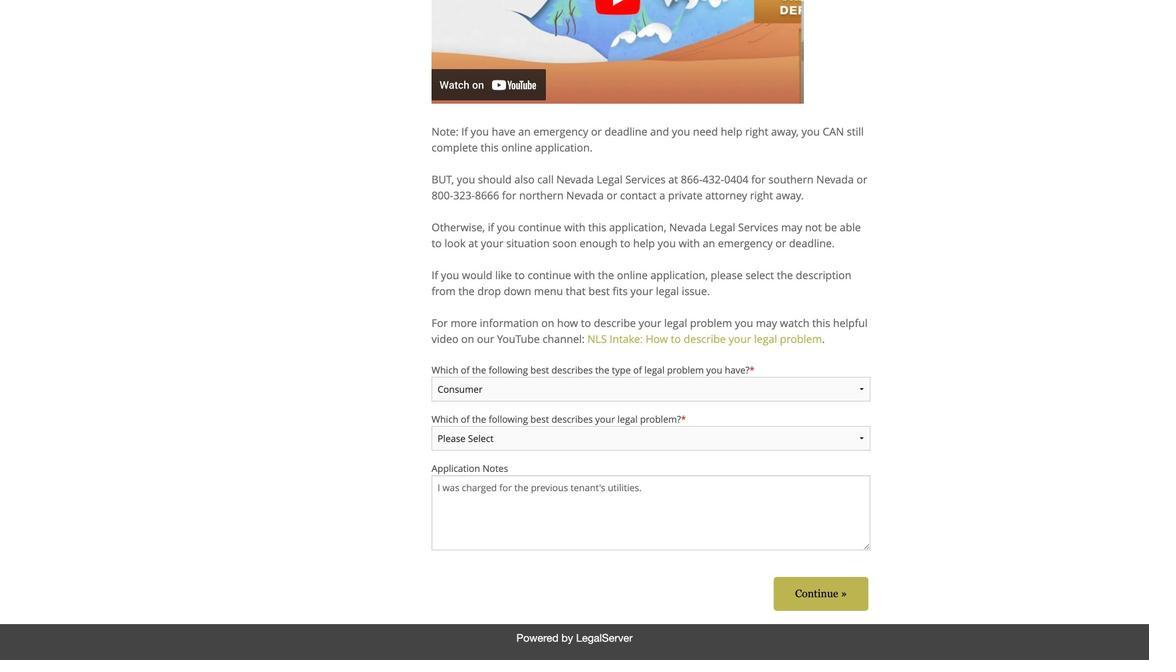 Task type: describe. For each thing, give the bounding box(es) containing it.
Continue » submit
[[774, 578, 869, 611]]



Task type: vqa. For each thing, say whether or not it's contained in the screenshot.
text box at bottom
yes



Task type: locate. For each thing, give the bounding box(es) containing it.
None text field
[[432, 476, 871, 551]]



